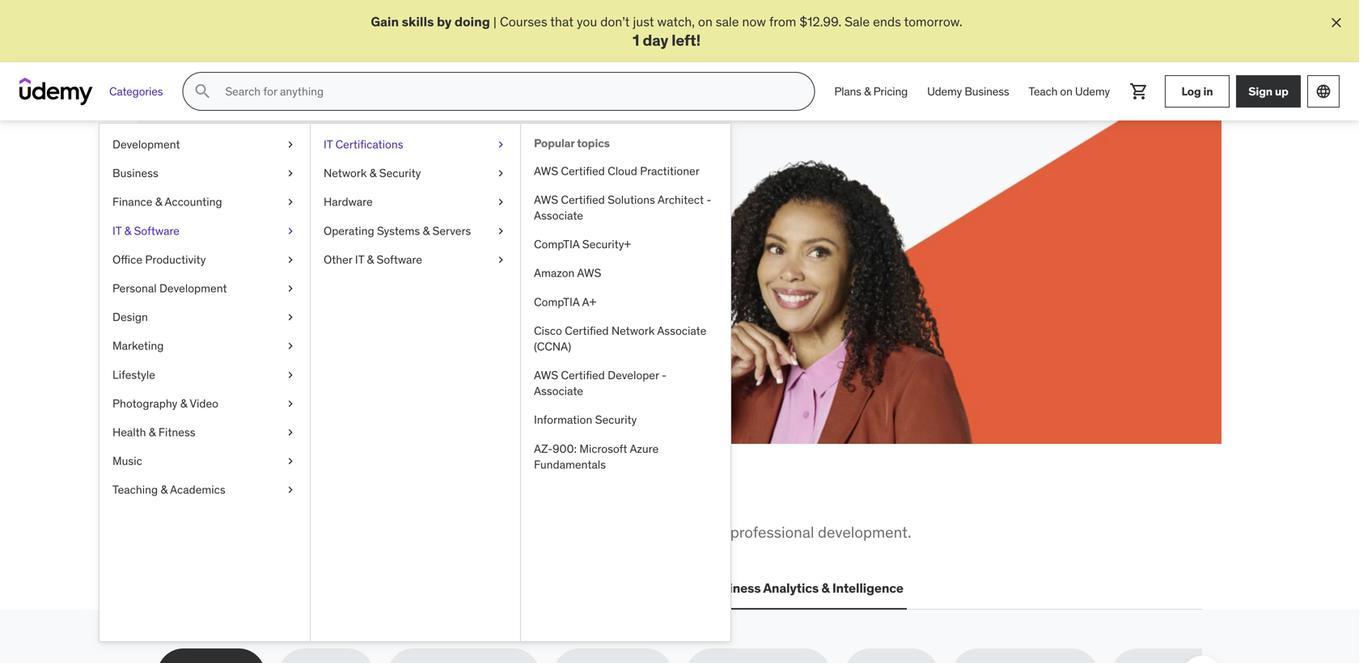 Task type: describe. For each thing, give the bounding box(es) containing it.
software inside 'link'
[[377, 253, 422, 267]]

amazon aws
[[534, 266, 602, 281]]

finance & accounting
[[112, 195, 222, 209]]

network & security
[[324, 166, 421, 181]]

udemy business
[[927, 84, 1009, 99]]

& for pricing
[[864, 84, 871, 99]]

starting
[[485, 264, 530, 280]]

aws certified cloud practitioner
[[534, 164, 700, 178]]

0 vertical spatial in
[[1204, 84, 1213, 99]]

developer
[[608, 368, 659, 383]]

photography & video link
[[100, 390, 310, 418]]

supports
[[571, 523, 632, 542]]

personal development link
[[100, 274, 310, 303]]

close image
[[1329, 15, 1345, 31]]

comptia a+ link
[[521, 288, 731, 317]]

popular
[[534, 136, 575, 151]]

& inside operating systems & servers link
[[423, 224, 430, 238]]

lifestyle
[[112, 368, 155, 382]]

productivity
[[145, 253, 206, 267]]

& inside the business analytics & intelligence button
[[822, 580, 830, 597]]

to
[[358, 523, 372, 542]]

it & software link
[[100, 217, 310, 246]]

$12.99. for save)
[[230, 282, 272, 298]]

you inside all the skills you need in one place from critical workplace skills to technical topics, our catalog supports well-rounded professional development.
[[319, 482, 366, 516]]

teaching
[[112, 483, 158, 498]]

aws for aws certified developer - associate
[[534, 368, 558, 383]]

categories button
[[100, 72, 173, 111]]

fitness
[[159, 425, 195, 440]]

now
[[742, 13, 766, 30]]

in inside learn, practice, succeed (and save) courses for every skill in your learning journey, starting at $12.99. sale ends tomorrow.
[[345, 264, 355, 280]]

a+
[[582, 295, 596, 309]]

xsmall image for personal development
[[284, 281, 297, 297]]

Search for anything text field
[[222, 78, 795, 105]]

it for it certifications button at the left bottom of the page
[[291, 580, 301, 597]]

1 vertical spatial development
[[159, 281, 227, 296]]

it certifications for it certifications link
[[324, 137, 403, 152]]

xsmall image for teaching & academics
[[284, 483, 297, 498]]

photography
[[112, 397, 178, 411]]

design
[[112, 310, 148, 325]]

all the skills you need in one place from critical workplace skills to technical topics, our catalog supports well-rounded professional development.
[[157, 482, 912, 542]]

- inside the aws certified developer - associate
[[662, 368, 667, 383]]

office productivity
[[112, 253, 206, 267]]

music link
[[100, 447, 310, 476]]

information security
[[534, 413, 637, 428]]

in inside all the skills you need in one place from critical workplace skills to technical topics, our catalog supports well-rounded professional development.
[[437, 482, 462, 516]]

xsmall image for marketing
[[284, 339, 297, 354]]

watch,
[[657, 13, 695, 30]]

day
[[643, 30, 669, 50]]

health & fitness
[[112, 425, 195, 440]]

well-
[[636, 523, 669, 542]]

courses for doing
[[500, 13, 548, 30]]

place
[[518, 482, 585, 516]]

categories
[[109, 84, 163, 99]]

0 vertical spatial security
[[379, 166, 421, 181]]

other it & software
[[324, 253, 422, 267]]

associate inside cisco certified network associate (ccna)
[[657, 324, 707, 338]]

it certifications button
[[287, 570, 390, 608]]

- inside aws certified solutions architect - associate
[[707, 193, 712, 207]]

workplace
[[246, 523, 317, 542]]

development link
[[100, 130, 310, 159]]

aws for aws certified solutions architect - associate
[[534, 193, 558, 207]]

practitioner
[[640, 164, 700, 178]]

business inside udemy business link
[[965, 84, 1009, 99]]

certified for solutions
[[561, 193, 605, 207]]

learn,
[[215, 191, 299, 225]]

certifications for it certifications link
[[335, 137, 403, 152]]

operating systems & servers link
[[311, 217, 520, 246]]

marketing link
[[100, 332, 310, 361]]

lifestyle link
[[100, 361, 310, 390]]

office
[[112, 253, 142, 267]]

teach on udemy
[[1029, 84, 1110, 99]]

amazon
[[534, 266, 575, 281]]

& inside other it & software 'link'
[[367, 253, 374, 267]]

hardware link
[[311, 188, 520, 217]]

az-900: microsoft azure fundamentals link
[[521, 435, 731, 480]]

log in link
[[1165, 75, 1230, 108]]

aws certified cloud practitioner link
[[521, 157, 731, 186]]

architect
[[658, 193, 704, 207]]

academics
[[170, 483, 226, 498]]

sale for save)
[[275, 282, 300, 298]]

other it & software link
[[311, 246, 520, 274]]

xsmall image for business
[[284, 166, 297, 182]]

xsmall image for design
[[284, 310, 297, 326]]

learning
[[386, 264, 433, 280]]

accounting
[[165, 195, 222, 209]]

hardware
[[324, 195, 373, 209]]

business for business
[[112, 166, 158, 181]]

operating
[[324, 224, 374, 238]]

microsoft
[[580, 442, 627, 456]]

pricing
[[874, 84, 908, 99]]

information
[[534, 413, 593, 428]]

from
[[157, 523, 193, 542]]

it certifications for it certifications button at the left bottom of the page
[[291, 580, 386, 597]]

for
[[266, 264, 282, 280]]

comptia for comptia a+
[[534, 295, 580, 309]]

from
[[769, 13, 797, 30]]

aws certified solutions architect - associate link
[[521, 186, 731, 230]]

professional
[[730, 523, 814, 542]]

systems
[[377, 224, 420, 238]]

don't
[[600, 13, 630, 30]]

plans & pricing
[[835, 84, 908, 99]]

xsmall image for it & software
[[284, 223, 297, 239]]

teach on udemy link
[[1019, 72, 1120, 111]]

aws for aws certified cloud practitioner
[[534, 164, 558, 178]]

topics
[[577, 136, 610, 151]]

plans
[[835, 84, 862, 99]]

our
[[491, 523, 513, 542]]

the
[[199, 482, 241, 516]]

comptia for comptia security+
[[534, 237, 580, 252]]

xsmall image for network & security
[[494, 166, 507, 182]]

health & fitness link
[[100, 418, 310, 447]]

comptia a+
[[534, 295, 596, 309]]

teaching & academics link
[[100, 476, 310, 505]]

by
[[437, 13, 452, 30]]

sign up link
[[1236, 75, 1301, 108]]

skill
[[319, 264, 342, 280]]

0 horizontal spatial software
[[134, 224, 180, 238]]

certified for cloud
[[561, 164, 605, 178]]

marketing
[[112, 339, 164, 353]]



Task type: vqa. For each thing, say whether or not it's contained in the screenshot.
Security to the left
yes



Task type: locate. For each thing, give the bounding box(es) containing it.
aws inside aws certified solutions architect - associate
[[534, 193, 558, 207]]

software down "systems"
[[377, 253, 422, 267]]

1 vertical spatial skills
[[245, 482, 315, 516]]

xsmall image for hardware
[[494, 195, 507, 210]]

business for business analytics & intelligence
[[706, 580, 761, 597]]

in up topics, at the left bottom of page
[[437, 482, 462, 516]]

popular topics
[[534, 136, 610, 151]]

1 vertical spatial certifications
[[304, 580, 386, 597]]

1 horizontal spatial business
[[706, 580, 761, 597]]

learn, practice, succeed (and save) courses for every skill in your learning journey, starting at $12.99. sale ends tomorrow.
[[215, 191, 530, 298]]

(and
[[215, 223, 272, 257]]

xsmall image inside network & security link
[[494, 166, 507, 182]]

0 horizontal spatial courses
[[215, 264, 263, 280]]

& left video
[[180, 397, 187, 411]]

it inside 'link'
[[355, 253, 364, 267]]

& right 'analytics'
[[822, 580, 830, 597]]

all
[[157, 482, 195, 516]]

0 vertical spatial tomorrow.
[[904, 13, 963, 30]]

security inside it certifications element
[[595, 413, 637, 428]]

xsmall image
[[284, 137, 297, 153], [494, 166, 507, 182], [284, 252, 297, 268], [494, 252, 507, 268], [284, 281, 297, 297], [284, 310, 297, 326], [284, 339, 297, 354], [284, 396, 297, 412], [284, 425, 297, 441], [284, 454, 297, 470], [284, 483, 297, 498]]

sale
[[845, 13, 870, 30], [275, 282, 300, 298]]

it inside button
[[291, 580, 301, 597]]

xsmall image inside health & fitness link
[[284, 425, 297, 441]]

in right the skill
[[345, 264, 355, 280]]

it for it & software link
[[112, 224, 122, 238]]

& inside photography & video link
[[180, 397, 187, 411]]

xsmall image inside finance & accounting link
[[284, 195, 297, 210]]

it for it certifications link
[[324, 137, 333, 152]]

analytics
[[763, 580, 819, 597]]

certifications for it certifications button at the left bottom of the page
[[304, 580, 386, 597]]

business
[[965, 84, 1009, 99], [112, 166, 158, 181], [706, 580, 761, 597]]

submit search image
[[193, 82, 212, 101]]

udemy left shopping cart with 0 items "icon"
[[1075, 84, 1110, 99]]

xsmall image for finance & accounting
[[284, 195, 297, 210]]

2 vertical spatial business
[[706, 580, 761, 597]]

xsmall image inside lifestyle link
[[284, 367, 297, 383]]

xsmall image inside the 'music' link
[[284, 454, 297, 470]]

1 horizontal spatial sale
[[845, 13, 870, 30]]

1 vertical spatial you
[[319, 482, 366, 516]]

gain
[[371, 13, 399, 30]]

comptia down amazon at the top left of the page
[[534, 295, 580, 309]]

skills left to
[[320, 523, 355, 542]]

2 udemy from the left
[[1075, 84, 1110, 99]]

sign up
[[1249, 84, 1289, 99]]

you up to
[[319, 482, 366, 516]]

xsmall image inside development link
[[284, 137, 297, 153]]

1 vertical spatial ends
[[303, 282, 331, 298]]

tomorrow. up udemy business
[[904, 13, 963, 30]]

in right log
[[1204, 84, 1213, 99]]

design link
[[100, 303, 310, 332]]

gain skills by doing | courses that you don't just watch, on sale now from $12.99. sale ends tomorrow. 1 day left!
[[371, 13, 963, 50]]

tomorrow. for |
[[904, 13, 963, 30]]

on right teach
[[1060, 84, 1073, 99]]

xsmall image inside it & software link
[[284, 223, 297, 239]]

0 vertical spatial business
[[965, 84, 1009, 99]]

1 vertical spatial it certifications
[[291, 580, 386, 597]]

1 vertical spatial security
[[595, 413, 637, 428]]

xsmall image for lifestyle
[[284, 367, 297, 383]]

xsmall image for office productivity
[[284, 252, 297, 268]]

1 vertical spatial software
[[377, 253, 422, 267]]

development.
[[818, 523, 912, 542]]

2 horizontal spatial in
[[1204, 84, 1213, 99]]

business inside the business analytics & intelligence button
[[706, 580, 761, 597]]

it certifications link
[[311, 130, 520, 159]]

certified for network
[[565, 324, 609, 338]]

$12.99. inside learn, practice, succeed (and save) courses for every skill in your learning journey, starting at $12.99. sale ends tomorrow.
[[230, 282, 272, 298]]

& for video
[[180, 397, 187, 411]]

ends down the skill
[[303, 282, 331, 298]]

& right "teaching"
[[161, 483, 168, 498]]

data science button
[[489, 570, 575, 608]]

$12.99. inside gain skills by doing | courses that you don't just watch, on sale now from $12.99. sale ends tomorrow. 1 day left!
[[800, 13, 842, 30]]

0 vertical spatial sale
[[845, 13, 870, 30]]

0 horizontal spatial sale
[[275, 282, 300, 298]]

certified inside cisco certified network associate (ccna)
[[565, 324, 609, 338]]

2 vertical spatial associate
[[534, 384, 583, 399]]

sale
[[716, 13, 739, 30]]

at
[[215, 282, 227, 298]]

data science
[[492, 580, 571, 597]]

skills up workplace
[[245, 482, 315, 516]]

1 vertical spatial $12.99.
[[230, 282, 272, 298]]

sale for |
[[845, 13, 870, 30]]

cisco certified network associate (ccna) link
[[521, 317, 731, 362]]

it & software
[[112, 224, 180, 238]]

your
[[358, 264, 383, 280]]

certifications
[[335, 137, 403, 152], [304, 580, 386, 597]]

& for fitness
[[149, 425, 156, 440]]

xsmall image inside it certifications link
[[494, 137, 507, 153]]

personal
[[112, 281, 157, 296]]

up
[[1275, 84, 1289, 99]]

technical
[[376, 523, 438, 542]]

amazon aws link
[[521, 259, 731, 288]]

associate inside the aws certified developer - associate
[[534, 384, 583, 399]]

network
[[324, 166, 367, 181], [612, 324, 655, 338]]

0 horizontal spatial udemy
[[927, 84, 962, 99]]

& right finance
[[155, 195, 162, 209]]

certified down (ccna)
[[561, 368, 605, 383]]

network inside cisco certified network associate (ccna)
[[612, 324, 655, 338]]

tomorrow. inside learn, practice, succeed (and save) courses for every skill in your learning journey, starting at $12.99. sale ends tomorrow.
[[334, 282, 393, 298]]

0 horizontal spatial in
[[345, 264, 355, 280]]

practice,
[[304, 191, 414, 225]]

2 horizontal spatial skills
[[402, 13, 434, 30]]

xsmall image inside the design link
[[284, 310, 297, 326]]

& inside the plans & pricing link
[[864, 84, 871, 99]]

software up office productivity in the top of the page
[[134, 224, 180, 238]]

sale down every
[[275, 282, 300, 298]]

1 vertical spatial -
[[662, 368, 667, 383]]

xsmall image for development
[[284, 137, 297, 153]]

1 horizontal spatial tomorrow.
[[904, 13, 963, 30]]

0 vertical spatial certifications
[[335, 137, 403, 152]]

- right 'developer'
[[662, 368, 667, 383]]

xsmall image for other it & software
[[494, 252, 507, 268]]

certified inside the aws certified developer - associate
[[561, 368, 605, 383]]

1 udemy from the left
[[927, 84, 962, 99]]

it certifications inside button
[[291, 580, 386, 597]]

0 vertical spatial comptia
[[534, 237, 580, 252]]

0 vertical spatial software
[[134, 224, 180, 238]]

finance
[[112, 195, 152, 209]]

& right plans
[[864, 84, 871, 99]]

2 horizontal spatial business
[[965, 84, 1009, 99]]

cisco certified network associate (ccna)
[[534, 324, 707, 354]]

xsmall image inside business link
[[284, 166, 297, 182]]

0 vertical spatial on
[[698, 13, 713, 30]]

sale up plans
[[845, 13, 870, 30]]

xsmall image for operating systems & servers
[[494, 223, 507, 239]]

sale inside learn, practice, succeed (and save) courses for every skill in your learning journey, starting at $12.99. sale ends tomorrow.
[[275, 282, 300, 298]]

comptia security+ link
[[521, 230, 731, 259]]

udemy right pricing
[[927, 84, 962, 99]]

it up network & security
[[324, 137, 333, 152]]

xsmall image inside office productivity link
[[284, 252, 297, 268]]

data
[[492, 580, 521, 597]]

sign
[[1249, 84, 1273, 99]]

development down categories dropdown button
[[112, 137, 180, 152]]

xsmall image inside photography & video link
[[284, 396, 297, 412]]

certified down topics in the left top of the page
[[561, 164, 605, 178]]

az-900: microsoft azure fundamentals
[[534, 442, 659, 472]]

& inside it & software link
[[124, 224, 131, 238]]

1 horizontal spatial you
[[577, 13, 597, 30]]

0 vertical spatial development
[[112, 137, 180, 152]]

certified down aws certified cloud practitioner
[[561, 193, 605, 207]]

& for security
[[370, 166, 377, 181]]

teaching & academics
[[112, 483, 226, 498]]

$12.99. for |
[[800, 13, 842, 30]]

xsmall image for health & fitness
[[284, 425, 297, 441]]

xsmall image inside other it & software 'link'
[[494, 252, 507, 268]]

1 vertical spatial in
[[345, 264, 355, 280]]

personal development
[[112, 281, 227, 296]]

it certifications up network & security
[[324, 137, 403, 152]]

1
[[633, 30, 640, 50]]

courses inside learn, practice, succeed (and save) courses for every skill in your learning journey, starting at $12.99. sale ends tomorrow.
[[215, 264, 263, 280]]

& inside finance & accounting link
[[155, 195, 162, 209]]

certified down a+
[[565, 324, 609, 338]]

associate up comptia security+
[[534, 209, 583, 223]]

0 vertical spatial associate
[[534, 209, 583, 223]]

1 horizontal spatial $12.99.
[[800, 13, 842, 30]]

music
[[112, 454, 142, 469]]

log in
[[1182, 84, 1213, 99]]

0 vertical spatial $12.99.
[[800, 13, 842, 30]]

1 horizontal spatial on
[[1060, 84, 1073, 99]]

1 horizontal spatial network
[[612, 324, 655, 338]]

security down it certifications link
[[379, 166, 421, 181]]

operating systems & servers
[[324, 224, 471, 238]]

xsmall image for photography & video
[[284, 396, 297, 412]]

1 vertical spatial sale
[[275, 282, 300, 298]]

1 horizontal spatial udemy
[[1075, 84, 1110, 99]]

certified inside aws certified solutions architect - associate
[[561, 193, 605, 207]]

comptia up amazon at the top left of the page
[[534, 237, 580, 252]]

business link
[[100, 159, 310, 188]]

business up finance
[[112, 166, 158, 181]]

(ccna)
[[534, 340, 571, 354]]

cloud
[[608, 164, 637, 178]]

xsmall image inside the personal development link
[[284, 281, 297, 297]]

on inside "teach on udemy" link
[[1060, 84, 1073, 99]]

xsmall image inside hardware link
[[494, 195, 507, 210]]

1 vertical spatial network
[[612, 324, 655, 338]]

courses right |
[[500, 13, 548, 30]]

associate down comptia a+ link
[[657, 324, 707, 338]]

xsmall image inside teaching & academics "link"
[[284, 483, 297, 498]]

|
[[493, 13, 497, 30]]

certifications up network & security
[[335, 137, 403, 152]]

on inside gain skills by doing | courses that you don't just watch, on sale now from $12.99. sale ends tomorrow. 1 day left!
[[698, 13, 713, 30]]

xsmall image
[[494, 137, 507, 153], [284, 166, 297, 182], [284, 195, 297, 210], [494, 195, 507, 210], [284, 223, 297, 239], [494, 223, 507, 239], [284, 367, 297, 383]]

shopping cart with 0 items image
[[1130, 82, 1149, 101]]

you right that
[[577, 13, 597, 30]]

sale inside gain skills by doing | courses that you don't just watch, on sale now from $12.99. sale ends tomorrow. 1 day left!
[[845, 13, 870, 30]]

0 vertical spatial ends
[[873, 13, 901, 30]]

1 vertical spatial business
[[112, 166, 158, 181]]

0 horizontal spatial security
[[379, 166, 421, 181]]

0 horizontal spatial tomorrow.
[[334, 282, 393, 298]]

& for academics
[[161, 483, 168, 498]]

udemy
[[927, 84, 962, 99], [1075, 84, 1110, 99]]

network down comptia a+ link
[[612, 324, 655, 338]]

log
[[1182, 84, 1201, 99]]

xsmall image inside marketing link
[[284, 339, 297, 354]]

it down workplace
[[291, 580, 301, 597]]

1 vertical spatial on
[[1060, 84, 1073, 99]]

1 vertical spatial courses
[[215, 264, 263, 280]]

business analytics & intelligence
[[706, 580, 904, 597]]

courses for (and
[[215, 264, 263, 280]]

security+
[[582, 237, 631, 252]]

security up microsoft
[[595, 413, 637, 428]]

0 horizontal spatial -
[[662, 368, 667, 383]]

tomorrow. inside gain skills by doing | courses that you don't just watch, on sale now from $12.99. sale ends tomorrow. 1 day left!
[[904, 13, 963, 30]]

& inside network & security link
[[370, 166, 377, 181]]

1 horizontal spatial security
[[595, 413, 637, 428]]

& right health
[[149, 425, 156, 440]]

1 horizontal spatial software
[[377, 253, 422, 267]]

photography & video
[[112, 397, 218, 411]]

associate
[[534, 209, 583, 223], [657, 324, 707, 338], [534, 384, 583, 399]]

0 vertical spatial skills
[[402, 13, 434, 30]]

office productivity link
[[100, 246, 310, 274]]

it certifications element
[[520, 124, 731, 642]]

tomorrow. for save)
[[334, 282, 393, 298]]

associate up information
[[534, 384, 583, 399]]

& right other
[[367, 253, 374, 267]]

0 horizontal spatial network
[[324, 166, 367, 181]]

1 horizontal spatial -
[[707, 193, 712, 207]]

it
[[324, 137, 333, 152], [112, 224, 122, 238], [355, 253, 364, 267], [291, 580, 301, 597]]

ends inside learn, practice, succeed (and save) courses for every skill in your learning journey, starting at $12.99. sale ends tomorrow.
[[303, 282, 331, 298]]

development down office productivity link
[[159, 281, 227, 296]]

& up office
[[124, 224, 131, 238]]

ends inside gain skills by doing | courses that you don't just watch, on sale now from $12.99. sale ends tomorrow. 1 day left!
[[873, 13, 901, 30]]

tomorrow. down your
[[334, 282, 393, 298]]

certifications inside it certifications button
[[304, 580, 386, 597]]

0 horizontal spatial you
[[319, 482, 366, 516]]

2 vertical spatial skills
[[320, 523, 355, 542]]

servers
[[433, 224, 471, 238]]

& inside health & fitness link
[[149, 425, 156, 440]]

business inside business link
[[112, 166, 158, 181]]

1 horizontal spatial ends
[[873, 13, 901, 30]]

skills
[[402, 13, 434, 30], [245, 482, 315, 516], [320, 523, 355, 542]]

0 vertical spatial you
[[577, 13, 597, 30]]

aws certified developer - associate
[[534, 368, 667, 399]]

& left "servers"
[[423, 224, 430, 238]]

1 vertical spatial comptia
[[534, 295, 580, 309]]

& for accounting
[[155, 195, 162, 209]]

information security link
[[521, 406, 731, 435]]

security
[[379, 166, 421, 181], [595, 413, 637, 428]]

associate inside aws certified solutions architect - associate
[[534, 209, 583, 223]]

0 horizontal spatial on
[[698, 13, 713, 30]]

& for software
[[124, 224, 131, 238]]

xsmall image for it certifications
[[494, 137, 507, 153]]

it certifications down to
[[291, 580, 386, 597]]

business left teach
[[965, 84, 1009, 99]]

0 vertical spatial courses
[[500, 13, 548, 30]]

2 vertical spatial in
[[437, 482, 462, 516]]

business analytics & intelligence button
[[703, 570, 907, 608]]

$12.99. down for
[[230, 282, 272, 298]]

$12.99. right the from
[[800, 13, 842, 30]]

2 comptia from the top
[[534, 295, 580, 309]]

1 horizontal spatial courses
[[500, 13, 548, 30]]

& inside teaching & academics "link"
[[161, 483, 168, 498]]

journey,
[[436, 264, 482, 280]]

aws certified solutions architect - associate
[[534, 193, 712, 223]]

business left 'analytics'
[[706, 580, 761, 597]]

1 horizontal spatial in
[[437, 482, 462, 516]]

skills left by
[[402, 13, 434, 30]]

0 vertical spatial it certifications
[[324, 137, 403, 152]]

cisco
[[534, 324, 562, 338]]

0 horizontal spatial skills
[[245, 482, 315, 516]]

certifications down to
[[304, 580, 386, 597]]

rounded
[[669, 523, 727, 542]]

skills inside gain skills by doing | courses that you don't just watch, on sale now from $12.99. sale ends tomorrow. 1 day left!
[[402, 13, 434, 30]]

courses inside gain skills by doing | courses that you don't just watch, on sale now from $12.99. sale ends tomorrow. 1 day left!
[[500, 13, 548, 30]]

1 horizontal spatial skills
[[320, 523, 355, 542]]

1 comptia from the top
[[534, 237, 580, 252]]

it right other
[[355, 253, 364, 267]]

& up the practice,
[[370, 166, 377, 181]]

comptia security+
[[534, 237, 631, 252]]

1 vertical spatial tomorrow.
[[334, 282, 393, 298]]

0 vertical spatial network
[[324, 166, 367, 181]]

need
[[370, 482, 432, 516]]

it up office
[[112, 224, 122, 238]]

udemy image
[[19, 78, 93, 105]]

0 horizontal spatial ends
[[303, 282, 331, 298]]

&
[[864, 84, 871, 99], [370, 166, 377, 181], [155, 195, 162, 209], [124, 224, 131, 238], [423, 224, 430, 238], [367, 253, 374, 267], [180, 397, 187, 411], [149, 425, 156, 440], [161, 483, 168, 498], [822, 580, 830, 597]]

0 horizontal spatial business
[[112, 166, 158, 181]]

choose a language image
[[1316, 84, 1332, 100]]

network up hardware
[[324, 166, 367, 181]]

ends for save)
[[303, 282, 331, 298]]

courses up at
[[215, 264, 263, 280]]

xsmall image inside operating systems & servers link
[[494, 223, 507, 239]]

aws inside the aws certified developer - associate
[[534, 368, 558, 383]]

certifications inside it certifications link
[[335, 137, 403, 152]]

- right the architect
[[707, 193, 712, 207]]

ends for |
[[873, 13, 901, 30]]

certified for developer
[[561, 368, 605, 383]]

0 vertical spatial -
[[707, 193, 712, 207]]

ends up pricing
[[873, 13, 901, 30]]

0 horizontal spatial $12.99.
[[230, 282, 272, 298]]

on left sale
[[698, 13, 713, 30]]

1 vertical spatial associate
[[657, 324, 707, 338]]

solutions
[[608, 193, 655, 207]]

xsmall image for music
[[284, 454, 297, 470]]

ends
[[873, 13, 901, 30], [303, 282, 331, 298]]

you inside gain skills by doing | courses that you don't just watch, on sale now from $12.99. sale ends tomorrow. 1 day left!
[[577, 13, 597, 30]]



